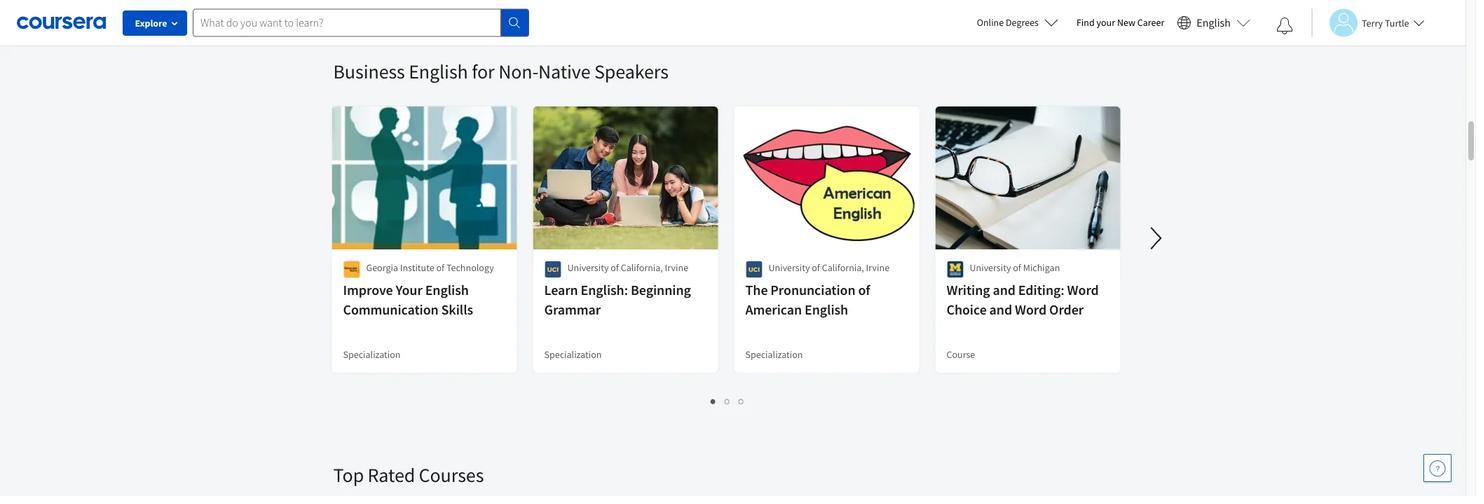 Task type: vqa. For each thing, say whether or not it's contained in the screenshot.
University for Pronunciation
yes



Task type: describe. For each thing, give the bounding box(es) containing it.
university for and
[[970, 262, 1011, 274]]

english inside the pronunciation of american english
[[805, 301, 848, 319]]

1 horizontal spatial word
[[1067, 282, 1099, 299]]

of for writing
[[1013, 262, 1021, 274]]

1 button
[[706, 393, 720, 409]]

beginning
[[631, 282, 691, 299]]

pronunciation
[[770, 282, 855, 299]]

university of michigan image
[[947, 261, 964, 279]]

american
[[745, 301, 802, 319]]

rated
[[368, 463, 415, 488]]

business english for non-native speakers carousel element
[[326, 17, 1476, 421]]

online
[[977, 16, 1004, 29]]

of inside the pronunciation of american english
[[858, 282, 870, 299]]

find your new career link
[[1069, 14, 1171, 32]]

university of california, irvine for english:
[[567, 262, 688, 274]]

terry turtle button
[[1311, 9, 1425, 37]]

english inside english button
[[1197, 16, 1231, 30]]

the pronunciation of american english
[[745, 282, 870, 319]]

list inside "business english for non-native speakers carousel" element
[[333, 393, 1122, 409]]

1
[[711, 394, 716, 408]]

improve
[[343, 282, 393, 299]]

show notifications image
[[1276, 18, 1293, 34]]

business english for non-native speakers
[[333, 60, 669, 84]]

of for the
[[812, 262, 820, 274]]

degrees
[[1006, 16, 1039, 29]]

california, for english:
[[621, 262, 663, 274]]

1 vertical spatial and
[[989, 301, 1012, 319]]

communication
[[343, 301, 439, 319]]

2 button
[[720, 393, 735, 409]]

your
[[1097, 16, 1115, 29]]

specialization for communication
[[343, 349, 401, 361]]

california, for pronunciation
[[822, 262, 864, 274]]

career
[[1137, 16, 1164, 29]]

georgia
[[366, 262, 398, 274]]

english inside improve your english communication skills
[[425, 282, 469, 299]]

your
[[396, 282, 422, 299]]

english left "for"
[[409, 60, 468, 84]]

university of california, irvine image
[[745, 261, 763, 279]]

of right institute
[[436, 262, 444, 274]]

georgia institute of technology image
[[343, 261, 361, 279]]

2
[[725, 394, 730, 408]]

choice
[[947, 301, 987, 319]]

english:
[[581, 282, 628, 299]]

institute
[[400, 262, 434, 274]]

english button
[[1171, 0, 1256, 46]]



Task type: locate. For each thing, give the bounding box(es) containing it.
university
[[567, 262, 609, 274], [769, 262, 810, 274], [970, 262, 1011, 274]]

2 university of california, irvine from the left
[[769, 262, 889, 274]]

new
[[1117, 16, 1135, 29]]

0 vertical spatial word
[[1067, 282, 1099, 299]]

improve your english communication skills
[[343, 282, 473, 319]]

specialization
[[343, 349, 401, 361], [544, 349, 602, 361], [745, 349, 803, 361]]

university of california, irvine up the english:
[[567, 262, 688, 274]]

of right pronunciation in the right bottom of the page
[[858, 282, 870, 299]]

course
[[947, 349, 975, 361]]

turtle
[[1385, 16, 1409, 29]]

business
[[333, 60, 405, 84]]

1 horizontal spatial irvine
[[866, 262, 889, 274]]

top rated courses
[[333, 463, 484, 488]]

irvine
[[665, 262, 688, 274], [866, 262, 889, 274]]

online degrees button
[[966, 7, 1069, 38]]

english down pronunciation in the right bottom of the page
[[805, 301, 848, 319]]

list
[[333, 393, 1122, 409]]

of up pronunciation in the right bottom of the page
[[812, 262, 820, 274]]

0 horizontal spatial irvine
[[665, 262, 688, 274]]

0 horizontal spatial word
[[1015, 301, 1046, 319]]

california, up pronunciation in the right bottom of the page
[[822, 262, 864, 274]]

english
[[1197, 16, 1231, 30], [409, 60, 468, 84], [425, 282, 469, 299], [805, 301, 848, 319]]

None search field
[[193, 9, 529, 37]]

2 california, from the left
[[822, 262, 864, 274]]

university of california, irvine
[[567, 262, 688, 274], [769, 262, 889, 274]]

help center image
[[1429, 460, 1446, 477]]

and down "university of michigan"
[[993, 282, 1016, 299]]

university for english:
[[567, 262, 609, 274]]

the
[[745, 282, 768, 299]]

university of california, irvine for pronunciation
[[769, 262, 889, 274]]

specialization down 'grammar'
[[544, 349, 602, 361]]

skills
[[441, 301, 473, 319]]

word up order
[[1067, 282, 1099, 299]]

word
[[1067, 282, 1099, 299], [1015, 301, 1046, 319]]

and
[[993, 282, 1016, 299], [989, 301, 1012, 319]]

english up skills
[[425, 282, 469, 299]]

find
[[1077, 16, 1095, 29]]

university for pronunciation
[[769, 262, 810, 274]]

3 button
[[735, 393, 749, 409]]

top
[[333, 463, 364, 488]]

non-
[[498, 60, 538, 84]]

native
[[538, 60, 590, 84]]

find your new career
[[1077, 16, 1164, 29]]

1 horizontal spatial university
[[769, 262, 810, 274]]

technology
[[446, 262, 494, 274]]

2 horizontal spatial specialization
[[745, 349, 803, 361]]

california, up beginning
[[621, 262, 663, 274]]

specialization down communication
[[343, 349, 401, 361]]

grammar
[[544, 301, 601, 319]]

of left michigan
[[1013, 262, 1021, 274]]

3 university from the left
[[970, 262, 1011, 274]]

explore
[[135, 17, 167, 29]]

online degrees
[[977, 16, 1039, 29]]

terry
[[1362, 16, 1383, 29]]

terry turtle
[[1362, 16, 1409, 29]]

explore button
[[123, 11, 187, 36]]

2 irvine from the left
[[866, 262, 889, 274]]

1 irvine from the left
[[665, 262, 688, 274]]

3 specialization from the left
[[745, 349, 803, 361]]

english right career
[[1197, 16, 1231, 30]]

What do you want to learn? text field
[[193, 9, 501, 37]]

of for learn
[[611, 262, 619, 274]]

speakers
[[594, 60, 669, 84]]

of
[[436, 262, 444, 274], [611, 262, 619, 274], [812, 262, 820, 274], [1013, 262, 1021, 274], [858, 282, 870, 299]]

0 horizontal spatial university
[[567, 262, 609, 274]]

1 california, from the left
[[621, 262, 663, 274]]

specialization for grammar
[[544, 349, 602, 361]]

1 horizontal spatial specialization
[[544, 349, 602, 361]]

next slide image
[[1139, 222, 1173, 255]]

1 university from the left
[[567, 262, 609, 274]]

writing
[[947, 282, 990, 299]]

courses
[[419, 463, 484, 488]]

specialization for american
[[745, 349, 803, 361]]

3
[[739, 394, 744, 408]]

coursera image
[[17, 11, 106, 34]]

learn
[[544, 282, 578, 299]]

2 horizontal spatial university
[[970, 262, 1011, 274]]

university of california, irvine image
[[544, 261, 562, 279]]

university of california, irvine up pronunciation in the right bottom of the page
[[769, 262, 889, 274]]

and right choice
[[989, 301, 1012, 319]]

university up pronunciation in the right bottom of the page
[[769, 262, 810, 274]]

2 university from the left
[[769, 262, 810, 274]]

university up the english:
[[567, 262, 609, 274]]

of up the english:
[[611, 262, 619, 274]]

california,
[[621, 262, 663, 274], [822, 262, 864, 274]]

order
[[1049, 301, 1084, 319]]

irvine for learn english: beginning grammar
[[665, 262, 688, 274]]

1 horizontal spatial university of california, irvine
[[769, 262, 889, 274]]

0 vertical spatial and
[[993, 282, 1016, 299]]

specialization down american
[[745, 349, 803, 361]]

1 university of california, irvine from the left
[[567, 262, 688, 274]]

editing:
[[1018, 282, 1064, 299]]

writing and editing: word choice and word order
[[947, 282, 1099, 319]]

1 specialization from the left
[[343, 349, 401, 361]]

word down editing:
[[1015, 301, 1046, 319]]

georgia institute of technology
[[366, 262, 494, 274]]

list containing 1
[[333, 393, 1122, 409]]

irvine for the pronunciation of american english
[[866, 262, 889, 274]]

university up writing
[[970, 262, 1011, 274]]

1 vertical spatial word
[[1015, 301, 1046, 319]]

0 horizontal spatial university of california, irvine
[[567, 262, 688, 274]]

for
[[472, 60, 495, 84]]

0 horizontal spatial specialization
[[343, 349, 401, 361]]

1 horizontal spatial california,
[[822, 262, 864, 274]]

2 specialization from the left
[[544, 349, 602, 361]]

learn english: beginning grammar
[[544, 282, 691, 319]]

michigan
[[1023, 262, 1060, 274]]

0 horizontal spatial california,
[[621, 262, 663, 274]]

university of michigan
[[970, 262, 1060, 274]]



